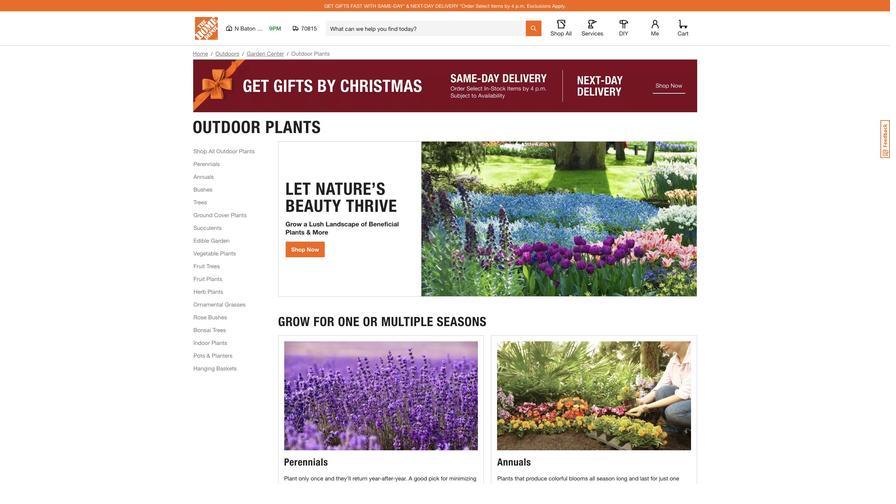 Task type: locate. For each thing, give the bounding box(es) containing it.
image for let nature's beauty thrive image
[[422, 142, 697, 297]]

thrive
[[346, 196, 397, 216]]

just
[[659, 475, 668, 482]]

a left great
[[511, 484, 514, 485]]

2 vertical spatial &
[[207, 352, 210, 359]]

fruit for fruit plants
[[193, 276, 205, 282]]

1 horizontal spatial a
[[511, 484, 514, 485]]

choice
[[531, 484, 547, 485]]

fruit inside fruit trees link
[[193, 263, 205, 270]]

2 vertical spatial trees
[[213, 327, 226, 334]]

plants inside grow a lush landscape of beneficial plants & more
[[286, 228, 305, 236]]

outdoor down 70815 button at the left
[[291, 50, 312, 57]]

diy
[[619, 30, 628, 37]]

a left "good"
[[409, 475, 412, 482]]

n baton rouge
[[235, 25, 274, 32]]

all up the 'perennials' link
[[209, 148, 215, 154]]

/ right center
[[287, 51, 289, 57]]

rose
[[193, 314, 207, 321]]

a inside plants that produce colorful blooms all season long and last for just one year. a great choice for evolving landscapes.
[[511, 484, 514, 485]]

2 vertical spatial outdoor
[[216, 148, 237, 154]]

and up 'in'
[[325, 475, 334, 482]]

grasses
[[225, 301, 246, 308]]

all inside button
[[566, 30, 572, 37]]

1 vertical spatial perennials
[[284, 457, 328, 469]]

shop now link
[[286, 242, 325, 258]]

trees down vegetable plants 'link' on the left bottom
[[206, 263, 220, 270]]

0 horizontal spatial &
[[207, 352, 210, 359]]

4
[[511, 3, 514, 9]]

1 fruit from the top
[[193, 263, 205, 270]]

1 vertical spatial grow
[[278, 314, 310, 330]]

0 vertical spatial bushes
[[193, 186, 212, 193]]

return
[[353, 475, 368, 482]]

sponsored banner image
[[193, 59, 697, 113]]

2 and from the left
[[629, 475, 639, 482]]

1 horizontal spatial &
[[306, 228, 311, 236]]

hanging baskets link
[[193, 364, 237, 373]]

1 vertical spatial bushes
[[208, 314, 227, 321]]

apply.
[[552, 3, 566, 9]]

plants inside 'link'
[[220, 250, 236, 257]]

perennials up only
[[284, 457, 328, 469]]

1 horizontal spatial all
[[566, 30, 572, 37]]

for right pick
[[441, 475, 448, 482]]

shop down apply.
[[551, 30, 564, 37]]

exclusions
[[527, 3, 551, 9]]

for down colorful
[[549, 484, 556, 485]]

/ right 'outdoors'
[[242, 51, 244, 57]]

ground cover plants link
[[193, 211, 247, 219]]

year.
[[395, 475, 407, 482], [497, 484, 509, 485]]

1 horizontal spatial perennials
[[284, 457, 328, 469]]

outdoors link
[[215, 50, 239, 57]]

all left services
[[566, 30, 572, 37]]

herb
[[193, 288, 206, 295]]

shop left now
[[291, 246, 305, 253]]

perennials up annuals link
[[193, 160, 220, 167]]

0 vertical spatial grow
[[286, 220, 302, 228]]

trees down "bushes" link
[[193, 199, 207, 206]]

nature's
[[316, 179, 386, 199]]

1 horizontal spatial shop
[[291, 246, 305, 253]]

bushes link
[[193, 185, 212, 194]]

future.
[[350, 484, 366, 485]]

/
[[211, 51, 213, 57], [242, 51, 244, 57], [287, 51, 289, 57]]

annuals down the 'perennials' link
[[193, 173, 214, 180]]

ground
[[193, 212, 213, 218]]

blooms
[[569, 475, 588, 482]]

fruit for fruit trees
[[193, 263, 205, 270]]

1 vertical spatial year.
[[497, 484, 509, 485]]

1 vertical spatial annuals
[[497, 457, 531, 469]]

trees link
[[193, 198, 207, 207]]

bushes inside the rose bushes 'link'
[[208, 314, 227, 321]]

all
[[590, 475, 595, 482]]

annuals up that
[[497, 457, 531, 469]]

annuals
[[193, 173, 214, 180], [497, 457, 531, 469]]

fruit plants
[[193, 276, 222, 282]]

a inside plant only once and they'll return year-after-year. a good pick for minimizing time spent planting in the future.
[[409, 475, 412, 482]]

&
[[406, 3, 409, 9], [306, 228, 311, 236], [207, 352, 210, 359]]

pots
[[193, 352, 205, 359]]

1 vertical spatial a
[[511, 484, 514, 485]]

year. inside plant only once and they'll return year-after-year. a good pick for minimizing time spent planting in the future.
[[395, 475, 407, 482]]

0 vertical spatial annuals
[[193, 173, 214, 180]]

fruit
[[193, 263, 205, 270], [193, 276, 205, 282]]

2 fruit from the top
[[193, 276, 205, 282]]

1 vertical spatial fruit
[[193, 276, 205, 282]]

me button
[[644, 20, 666, 37]]

0 vertical spatial fruit
[[193, 263, 205, 270]]

0 vertical spatial shop
[[551, 30, 564, 37]]

shop up the 'perennials' link
[[193, 148, 207, 154]]

feedback link image
[[881, 120, 890, 158]]

and left "last"
[[629, 475, 639, 482]]

0 horizontal spatial perennials
[[193, 160, 220, 167]]

outdoor up the 'perennials' link
[[216, 148, 237, 154]]

ornamental grasses
[[193, 301, 246, 308]]

0 horizontal spatial /
[[211, 51, 213, 57]]

long
[[617, 475, 627, 482]]

0 horizontal spatial shop
[[193, 148, 207, 154]]

perennials
[[193, 160, 220, 167], [284, 457, 328, 469]]

and
[[325, 475, 334, 482], [629, 475, 639, 482]]

trees
[[193, 199, 207, 206], [206, 263, 220, 270], [213, 327, 226, 334]]

2 vertical spatial shop
[[291, 246, 305, 253]]

& down a
[[306, 228, 311, 236]]

3 / from the left
[[287, 51, 289, 57]]

ground cover plants
[[193, 212, 247, 218]]

/ right home
[[211, 51, 213, 57]]

let nature's beauty thrive
[[286, 179, 397, 216]]

& right pots
[[207, 352, 210, 359]]

0 horizontal spatial all
[[209, 148, 215, 154]]

1 horizontal spatial year.
[[497, 484, 509, 485]]

ornamental grasses link
[[193, 300, 246, 309]]

for
[[314, 314, 335, 330], [441, 475, 448, 482], [651, 475, 658, 482], [549, 484, 556, 485]]

fruit down vegetable
[[193, 263, 205, 270]]

great
[[516, 484, 529, 485]]

perennials link
[[193, 160, 220, 168]]

0 vertical spatial outdoor
[[291, 50, 312, 57]]

0 vertical spatial garden
[[247, 50, 265, 57]]

2 horizontal spatial &
[[406, 3, 409, 9]]

gifts
[[335, 3, 349, 9]]

*order
[[460, 3, 474, 9]]

1 horizontal spatial /
[[242, 51, 244, 57]]

a
[[409, 475, 412, 482], [511, 484, 514, 485]]

now
[[307, 246, 319, 253]]

trees for bonsai
[[213, 327, 226, 334]]

1 / from the left
[[211, 51, 213, 57]]

garden center link
[[247, 50, 284, 57]]

garden
[[247, 50, 265, 57], [211, 237, 230, 244]]

1 horizontal spatial garden
[[247, 50, 265, 57]]

0 horizontal spatial garden
[[211, 237, 230, 244]]

0 vertical spatial &
[[406, 3, 409, 9]]

get gifts fast with same-day* & next-day delivery *order select items by 4 p.m. exclusions apply.
[[324, 3, 566, 9]]

garden up vegetable plants
[[211, 237, 230, 244]]

1 vertical spatial all
[[209, 148, 215, 154]]

bushes down ornamental grasses link
[[208, 314, 227, 321]]

1 and from the left
[[325, 475, 334, 482]]

& right day*
[[406, 3, 409, 9]]

1 vertical spatial trees
[[206, 263, 220, 270]]

home
[[193, 50, 208, 57]]

fruit trees
[[193, 263, 220, 270]]

once
[[311, 475, 323, 482]]

edible
[[193, 237, 209, 244]]

more
[[313, 228, 328, 236]]

bushes down annuals link
[[193, 186, 212, 193]]

0 vertical spatial year.
[[395, 475, 407, 482]]

shop inside button
[[551, 30, 564, 37]]

1 vertical spatial &
[[306, 228, 311, 236]]

grow for grow for one or multiple seasons
[[278, 314, 310, 330]]

baskets
[[216, 365, 237, 372]]

minimizing
[[449, 475, 476, 482]]

vegetable
[[193, 250, 219, 257]]

fruit inside fruit plants link
[[193, 276, 205, 282]]

cover
[[214, 212, 229, 218]]

9pm
[[269, 25, 281, 32]]

0 vertical spatial all
[[566, 30, 572, 37]]

trees down the rose bushes 'link'
[[213, 327, 226, 334]]

select
[[476, 3, 490, 9]]

by
[[505, 3, 510, 9]]

shop for shop now
[[291, 246, 305, 253]]

0 horizontal spatial year.
[[395, 475, 407, 482]]

1 horizontal spatial and
[[629, 475, 639, 482]]

0 vertical spatial trees
[[193, 199, 207, 206]]

garden left center
[[247, 50, 265, 57]]

beneficial
[[369, 220, 399, 228]]

succulents
[[193, 224, 222, 231]]

2 horizontal spatial shop
[[551, 30, 564, 37]]

0 horizontal spatial and
[[325, 475, 334, 482]]

produce
[[526, 475, 547, 482]]

0 horizontal spatial a
[[409, 475, 412, 482]]

me
[[651, 30, 659, 37]]

and inside plants that produce colorful blooms all season long and last for just one year. a great choice for evolving landscapes.
[[629, 475, 639, 482]]

fruit up herb
[[193, 276, 205, 282]]

outdoor up shop all outdoor plants
[[193, 117, 261, 137]]

for left the one
[[314, 314, 335, 330]]

indoor plants
[[193, 340, 227, 346]]

fruit trees link
[[193, 262, 220, 271]]

year. left "good"
[[395, 475, 407, 482]]

0 vertical spatial a
[[409, 475, 412, 482]]

1 vertical spatial shop
[[193, 148, 207, 154]]

2 horizontal spatial /
[[287, 51, 289, 57]]

grow inside grow a lush landscape of beneficial plants & more
[[286, 220, 302, 228]]

hanging
[[193, 365, 215, 372]]

all for shop all
[[566, 30, 572, 37]]

year. left great
[[497, 484, 509, 485]]

shop all outdoor plants link
[[193, 147, 255, 155]]

get
[[324, 3, 334, 9]]

What can we help you find today? search field
[[330, 21, 525, 36]]



Task type: vqa. For each thing, say whether or not it's contained in the screenshot.
the Rose
yes



Task type: describe. For each thing, give the bounding box(es) containing it.
season
[[597, 475, 615, 482]]

outdoors
[[215, 50, 239, 57]]

evolving
[[557, 484, 578, 485]]

delivery
[[435, 3, 459, 9]]

that
[[515, 475, 524, 482]]

lush
[[309, 220, 324, 228]]

multiple
[[381, 314, 433, 330]]

home / outdoors / garden center / outdoor plants
[[193, 50, 330, 57]]

year. inside plants that produce colorful blooms all season long and last for just one year. a great choice for evolving landscapes.
[[497, 484, 509, 485]]

pots & planters link
[[193, 352, 233, 360]]

baton
[[240, 25, 256, 32]]

landscape
[[326, 220, 359, 228]]

1 horizontal spatial annuals
[[497, 457, 531, 469]]

fast
[[351, 3, 363, 9]]

of
[[361, 220, 367, 228]]

a
[[304, 220, 307, 228]]

plants that produce colorful blooms all season long and last for just one year. a great choice for evolving landscapes.
[[497, 475, 679, 485]]

services
[[582, 30, 603, 37]]

all for shop all outdoor plants
[[209, 148, 215, 154]]

in
[[334, 484, 339, 485]]

grow for grow a lush landscape of beneficial plants & more
[[286, 220, 302, 228]]

2 / from the left
[[242, 51, 244, 57]]

next-
[[411, 3, 424, 9]]

shop now
[[291, 246, 319, 253]]

one
[[670, 475, 679, 482]]

cart
[[678, 30, 689, 37]]

n
[[235, 25, 239, 32]]

70815
[[301, 25, 317, 32]]

same-
[[378, 3, 393, 9]]

fruit plants link
[[193, 275, 222, 283]]

landscapes.
[[580, 484, 611, 485]]

pots & planters
[[193, 352, 233, 359]]

indoor
[[193, 340, 210, 346]]

outdoor plants
[[193, 117, 321, 137]]

for inside plant only once and they'll return year-after-year. a good pick for minimizing time spent planting in the future.
[[441, 475, 448, 482]]

shop all outdoor plants
[[193, 148, 255, 154]]

rose bushes link
[[193, 313, 227, 322]]

image for perennials image
[[284, 342, 478, 451]]

spent
[[297, 484, 311, 485]]

and inside plant only once and they'll return year-after-year. a good pick for minimizing time spent planting in the future.
[[325, 475, 334, 482]]

1 vertical spatial garden
[[211, 237, 230, 244]]

edible garden link
[[193, 236, 230, 245]]

1 vertical spatial outdoor
[[193, 117, 261, 137]]

with
[[364, 3, 376, 9]]

image for annuals image
[[497, 342, 691, 451]]

bonsai
[[193, 327, 211, 334]]

the
[[340, 484, 348, 485]]

beauty
[[286, 196, 342, 216]]

one
[[338, 314, 360, 330]]

cart link
[[675, 20, 691, 37]]

day
[[424, 3, 434, 9]]

planting
[[312, 484, 333, 485]]

the home depot logo image
[[195, 17, 218, 40]]

trees for fruit
[[206, 263, 220, 270]]

seasons
[[437, 314, 487, 330]]

diy button
[[612, 20, 635, 37]]

rose bushes
[[193, 314, 227, 321]]

let
[[286, 179, 311, 199]]

plants inside plants that produce colorful blooms all season long and last for just one year. a great choice for evolving landscapes.
[[497, 475, 513, 482]]

indoor plants link
[[193, 339, 227, 347]]

bonsai trees link
[[193, 326, 226, 335]]

they'll
[[336, 475, 351, 482]]

only
[[299, 475, 309, 482]]

rouge
[[257, 25, 274, 32]]

edible garden
[[193, 237, 230, 244]]

vegetable plants link
[[193, 249, 236, 258]]

herb plants
[[193, 288, 223, 295]]

bonsai trees
[[193, 327, 226, 334]]

after-
[[382, 475, 395, 482]]

grow a lush landscape of beneficial plants & more
[[286, 220, 399, 236]]

or
[[363, 314, 378, 330]]

shop for shop all
[[551, 30, 564, 37]]

0 vertical spatial perennials
[[193, 160, 220, 167]]

home link
[[193, 50, 208, 57]]

& inside grow a lush landscape of beneficial plants & more
[[306, 228, 311, 236]]

0 horizontal spatial annuals
[[193, 173, 214, 180]]

last
[[640, 475, 649, 482]]

shop all
[[551, 30, 572, 37]]

hanging baskets
[[193, 365, 237, 372]]

year-
[[369, 475, 382, 482]]

shop for shop all outdoor plants
[[193, 148, 207, 154]]

for right "last"
[[651, 475, 658, 482]]

pick
[[429, 475, 439, 482]]

center
[[267, 50, 284, 57]]



